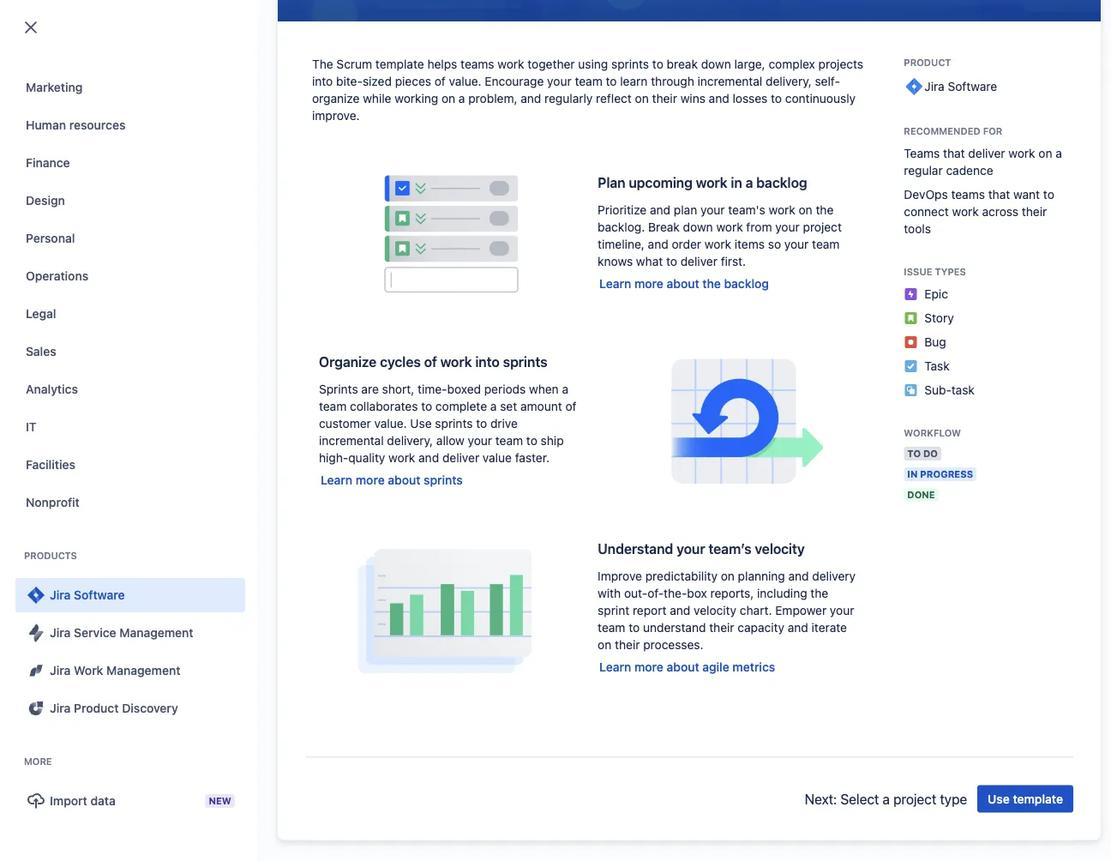 Task type: describe. For each thing, give the bounding box(es) containing it.
tools
[[904, 222, 932, 236]]

jira for jira work management button
[[50, 664, 71, 678]]

team- for team-managed business
[[426, 209, 461, 223]]

product inside button
[[74, 701, 119, 715]]

about inside prioritize and plan your team's work on the backlog. break down work from your project timeline, and order work items so your team knows what to deliver first. learn more about the backlog
[[667, 277, 700, 291]]

jira service management button
[[15, 616, 245, 650]]

plan
[[674, 203, 698, 217]]

set
[[500, 399, 517, 413]]

team's
[[729, 203, 766, 217]]

plan upcoming work in a backlog image
[[319, 159, 584, 308]]

work down team's
[[717, 220, 743, 234]]

about inside sprints are short, time-boxed periods when a team collaborates to complete a set amount of customer value. use sprints to drive incremental delivery, allow your team to ship high-quality work and deliver value faster. learn more about sprints
[[388, 473, 421, 487]]

and up including
[[789, 570, 809, 584]]

deliver inside prioritize and plan your team's work on the backlog. break down work from your project timeline, and order work items so your team knows what to deliver first. learn more about the backlog
[[681, 254, 718, 268]]

jira service management
[[50, 626, 194, 640]]

jira work management
[[50, 664, 181, 678]]

timeline,
[[598, 237, 645, 251]]

cycles
[[380, 354, 421, 370]]

and down encourage
[[521, 92, 542, 106]]

collaborates
[[350, 399, 418, 413]]

design
[[26, 193, 65, 208]]

iterate
[[812, 621, 848, 635]]

planning
[[738, 570, 786, 584]]

team inside the scrum template helps teams work together using sprints to break down large, complex projects into bite-sized pieces of value. encourage your team to learn through incremental delivery, self- organize while working on a problem, and regularly reflect on their wins and losses to continuously improve.
[[575, 75, 603, 89]]

break
[[648, 220, 680, 234]]

complex
[[769, 57, 816, 72]]

more
[[24, 756, 52, 767]]

all
[[249, 127, 263, 141]]

work inside devops teams that want to connect work across their tools
[[953, 205, 979, 219]]

delivery
[[813, 570, 856, 584]]

organize
[[319, 354, 377, 370]]

wins
[[681, 92, 706, 106]]

it
[[26, 420, 37, 434]]

box
[[687, 587, 708, 601]]

delivery, inside sprints are short, time-boxed periods when a team collaborates to complete a set amount of customer value. use sprints to drive incremental delivery, allow your team to ship high-quality work and deliver value faster. learn more about sprints
[[387, 433, 433, 448]]

of inside sprints are short, time-boxed periods when a team collaborates to complete a set amount of customer value. use sprints to drive incremental delivery, allow your team to ship high-quality work and deliver value faster. learn more about sprints
[[566, 399, 577, 413]]

understand your team's velocity image
[[319, 535, 584, 684]]

the scrum template helps teams work together using sprints to break down large, complex projects into bite-sized pieces of value. encourage your team to learn through incremental delivery, self- organize while working on a problem, and regularly reflect on their wins and losses to continuously improve.
[[312, 57, 864, 123]]

sprints inside the scrum template helps teams work together using sprints to break down large, complex projects into bite-sized pieces of value. encourage your team to learn through incremental delivery, self- organize while working on a problem, and regularly reflect on their wins and losses to continuously improve.
[[612, 57, 649, 72]]

more inside improve predictability on planning and delivery with out-of-the-box reports, including the sprint report and velocity chart. empower your team to understand their capacity and iterate on their processes. learn more about agile metrics
[[635, 661, 664, 675]]

your inside improve predictability on planning and delivery with out-of-the-box reports, including the sprint report and velocity chart. empower your team to understand their capacity and iterate on their processes. learn more about agile metrics
[[830, 604, 855, 618]]

1 vertical spatial work
[[74, 664, 103, 678]]

jira software inside button
[[50, 588, 125, 602]]

use template
[[988, 792, 1064, 806]]

lead
[[634, 173, 662, 187]]

work inside the scrum template helps teams work together using sprints to break down large, complex projects into bite-sized pieces of value. encourage your team to learn through incremental delivery, self- organize while working on a problem, and regularly reflect on their wins and losses to continuously improve.
[[498, 57, 525, 72]]

working
[[395, 92, 439, 106]]

their down sprint
[[615, 638, 640, 653]]

time-
[[418, 382, 447, 396]]

to right losses at the top right of page
[[771, 92, 782, 106]]

finance
[[26, 156, 70, 170]]

team-managed software
[[426, 250, 564, 264]]

ship
[[541, 433, 564, 448]]

incremental inside the scrum template helps teams work together using sprints to break down large, complex projects into bite-sized pieces of value. encourage your team to learn through incremental delivery, self- organize while working on a problem, and regularly reflect on their wins and losses to continuously improve.
[[698, 75, 763, 89]]

continuously
[[786, 92, 856, 106]]

the-
[[664, 587, 687, 601]]

projects
[[34, 70, 107, 94]]

create project button
[[976, 69, 1077, 96]]

to inside improve predictability on planning and delivery with out-of-the-box reports, including the sprint report and velocity chart. empower your team to understand their capacity and iterate on their processes. learn more about agile metrics
[[629, 621, 640, 635]]

customer
[[319, 416, 371, 430]]

0 vertical spatial software
[[948, 80, 998, 94]]

work management button
[[15, 0, 245, 29]]

backlog inside prioritize and plan your team's work on the backlog. break down work from your project timeline, and order work items so your team knows what to deliver first. learn more about the backlog
[[724, 277, 769, 291]]

want
[[1014, 188, 1041, 202]]

on inside teams that deliver work on a regular cadence
[[1039, 147, 1053, 161]]

work up from
[[769, 203, 796, 217]]

analytics
[[26, 382, 78, 396]]

nonprofit button
[[15, 486, 245, 520]]

chart.
[[740, 604, 772, 618]]

done
[[908, 490, 936, 501]]

next:
[[805, 791, 838, 808]]

reports,
[[711, 587, 754, 601]]

to
[[908, 449, 921, 460]]

what
[[636, 254, 663, 268]]

software
[[516, 250, 564, 264]]

use inside button
[[988, 792, 1010, 806]]

improve predictability on planning and delivery with out-of-the-box reports, including the sprint report and velocity chart. empower your team to understand their capacity and iterate on their processes. learn more about agile metrics
[[598, 570, 856, 675]]

team inside prioritize and plan your team's work on the backlog. break down work from your project timeline, and order work items so your team knows what to deliver first. learn more about the backlog
[[812, 237, 840, 251]]

0 vertical spatial the
[[816, 203, 834, 217]]

order
[[672, 237, 702, 251]]

story
[[925, 311, 955, 326]]

type
[[426, 173, 453, 187]]

quality
[[349, 451, 385, 465]]

issue types
[[904, 267, 967, 278]]

deliver inside teams that deliver work on a regular cadence
[[969, 147, 1006, 161]]

task
[[925, 359, 950, 374]]

team down sprints
[[319, 399, 347, 413]]

create banner
[[0, 0, 1112, 48]]

faster.
[[515, 451, 550, 465]]

are
[[362, 382, 379, 396]]

create project
[[986, 75, 1067, 89]]

their inside the scrum template helps teams work together using sprints to break down large, complex projects into bite-sized pieces of value. encourage your team to learn through incremental delivery, self- organize while working on a problem, and regularly reflect on their wins and losses to continuously improve.
[[652, 92, 678, 106]]

the
[[312, 57, 333, 72]]

use inside sprints are short, time-boxed periods when a team collaborates to complete a set amount of customer value. use sprints to drive incremental delivery, allow your team to ship high-quality work and deliver value faster. learn more about sprints
[[410, 416, 432, 430]]

management for jira work management
[[106, 664, 181, 678]]

empower
[[776, 604, 827, 618]]

resources
[[69, 118, 126, 132]]

your right so
[[785, 237, 809, 251]]

out-
[[624, 587, 648, 601]]

pieces
[[395, 75, 431, 89]]

human resources
[[26, 118, 126, 132]]

and inside sprints are short, time-boxed periods when a team collaborates to complete a set amount of customer value. use sprints to drive incremental delivery, allow your team to ship high-quality work and deliver value faster. learn more about sprints
[[419, 451, 439, 465]]

issue
[[904, 267, 933, 278]]

sized
[[363, 75, 392, 89]]

high-
[[319, 451, 349, 465]]

so
[[768, 237, 782, 251]]

to up reflect
[[606, 75, 617, 89]]

knows
[[598, 254, 633, 268]]

more inside sprints are short, time-boxed periods when a team collaborates to complete a set amount of customer value. use sprints to drive incremental delivery, allow your team to ship high-quality work and deliver value faster. learn more about sprints
[[356, 473, 385, 487]]

managed for business
[[461, 209, 512, 223]]

create button
[[625, 10, 683, 38]]

to down the time-
[[421, 399, 432, 413]]

improve
[[598, 570, 643, 584]]

to inside prioritize and plan your team's work on the backlog. break down work from your project timeline, and order work items so your team knows what to deliver first. learn more about the backlog
[[667, 254, 678, 268]]

0 horizontal spatial work
[[26, 5, 55, 19]]

and down break
[[648, 237, 669, 251]]

team- for team-managed software
[[426, 250, 461, 264]]

sprints down the allow
[[424, 473, 463, 487]]

team inside improve predictability on planning and delivery with out-of-the-box reports, including the sprint report and velocity chart. empower your team to understand their capacity and iterate on their processes. learn more about agile metrics
[[598, 621, 626, 635]]

sprints up the allow
[[435, 416, 473, 430]]

through
[[651, 75, 695, 89]]

while
[[363, 92, 392, 106]]

template inside button
[[1013, 792, 1064, 806]]

from
[[747, 220, 772, 234]]

understand
[[643, 621, 706, 635]]

on right working
[[442, 92, 456, 106]]

down inside the scrum template helps teams work together using sprints to break down large, complex projects into bite-sized pieces of value. encourage your team to learn through incremental delivery, self- organize while working on a problem, and regularly reflect on their wins and losses to continuously improve.
[[701, 57, 731, 72]]

a right the in
[[746, 175, 753, 191]]

search image
[[793, 17, 806, 31]]

in progress
[[908, 469, 974, 480]]

predictability
[[646, 570, 718, 584]]

Search field
[[786, 10, 957, 38]]

delivery, inside the scrum template helps teams work together using sprints to break down large, complex projects into bite-sized pieces of value. encourage your team to learn through incremental delivery, self- organize while working on a problem, and regularly reflect on their wins and losses to continuously improve.
[[766, 75, 812, 89]]



Task type: vqa. For each thing, say whether or not it's contained in the screenshot.
Unassigned image to the top
no



Task type: locate. For each thing, give the bounding box(es) containing it.
it button
[[15, 410, 245, 444]]

more down what
[[635, 277, 664, 291]]

learn down high-
[[321, 473, 353, 487]]

1 vertical spatial create
[[986, 75, 1024, 89]]

facilities
[[26, 458, 75, 472]]

product down search field
[[904, 57, 952, 69]]

about inside improve predictability on planning and delivery with out-of-the-box reports, including the sprint report and velocity chart. empower your team to understand their capacity and iterate on their processes. learn more about agile metrics
[[667, 661, 700, 675]]

team's
[[709, 541, 752, 558]]

1 horizontal spatial jira software
[[925, 80, 998, 94]]

2 managed from the top
[[461, 250, 512, 264]]

progress
[[921, 469, 974, 480]]

legal
[[26, 307, 56, 321]]

to right what
[[667, 254, 678, 268]]

their inside devops teams that want to connect work across their tools
[[1022, 205, 1048, 219]]

sprints
[[319, 382, 358, 396]]

1 horizontal spatial velocity
[[755, 541, 805, 558]]

1 vertical spatial jira software
[[50, 588, 125, 602]]

create inside the primary element
[[635, 17, 673, 31]]

facilities button
[[15, 448, 245, 482]]

and down empower
[[788, 621, 809, 635]]

a left the set at left
[[491, 399, 497, 413]]

more down quality
[[356, 473, 385, 487]]

more down "processes."
[[635, 661, 664, 675]]

and right wins
[[709, 92, 730, 106]]

of up the time-
[[424, 354, 437, 370]]

2 vertical spatial project
[[894, 791, 937, 808]]

jira software image
[[904, 77, 925, 97], [904, 77, 925, 97], [26, 585, 46, 606], [26, 585, 46, 606]]

2 vertical spatial the
[[811, 587, 829, 601]]

0 vertical spatial product
[[904, 57, 952, 69]]

a right select
[[883, 791, 890, 808]]

sales button
[[15, 335, 245, 369]]

of right amount
[[566, 399, 577, 413]]

1 horizontal spatial deliver
[[681, 254, 718, 268]]

plan
[[598, 175, 626, 191]]

primary element
[[10, 0, 786, 48]]

0 horizontal spatial jira software
[[50, 588, 125, 602]]

legal button
[[15, 297, 245, 331]]

team down sprint
[[598, 621, 626, 635]]

their down the reports,
[[710, 621, 735, 635]]

work management
[[26, 5, 133, 19]]

regular
[[904, 164, 943, 178]]

create
[[635, 17, 673, 31], [986, 75, 1024, 89]]

0 vertical spatial create
[[635, 17, 673, 31]]

deliver down the allow
[[443, 451, 480, 465]]

teams that deliver work on a regular cadence
[[904, 147, 1063, 178]]

management up discovery
[[106, 664, 181, 678]]

into up periods on the left top
[[475, 354, 500, 370]]

1 horizontal spatial create
[[986, 75, 1024, 89]]

0 vertical spatial down
[[701, 57, 731, 72]]

and down the allow
[[419, 451, 439, 465]]

on down the learn
[[635, 92, 649, 106]]

incremental
[[698, 75, 763, 89], [319, 433, 384, 448]]

backlog down first.
[[724, 277, 769, 291]]

0 horizontal spatial create
[[635, 17, 673, 31]]

their down through
[[652, 92, 678, 106]]

0 vertical spatial value.
[[449, 75, 482, 89]]

capacity
[[738, 621, 785, 635]]

managed
[[461, 209, 512, 223], [461, 250, 512, 264]]

the down delivery
[[811, 587, 829, 601]]

0 horizontal spatial delivery,
[[387, 433, 433, 448]]

None text field
[[36, 122, 204, 146]]

on up the reports,
[[721, 570, 735, 584]]

management
[[58, 5, 133, 19]]

to
[[653, 57, 664, 72], [606, 75, 617, 89], [771, 92, 782, 106], [1044, 188, 1055, 202], [667, 254, 678, 268], [421, 399, 432, 413], [476, 416, 487, 430], [527, 433, 538, 448], [629, 621, 640, 635]]

to right want
[[1044, 188, 1055, 202]]

1 vertical spatial managed
[[461, 250, 512, 264]]

work left the in
[[696, 175, 728, 191]]

jira for jira product discovery button
[[50, 701, 71, 715]]

including
[[757, 587, 808, 601]]

use right type
[[988, 792, 1010, 806]]

star go to market sample image
[[39, 206, 59, 226]]

all jira products
[[249, 127, 339, 141]]

of-
[[648, 587, 664, 601]]

jira for "jira software" button
[[50, 588, 71, 602]]

teams inside the scrum template helps teams work together using sprints to break down large, complex projects into bite-sized pieces of value. encourage your team to learn through incremental delivery, self- organize while working on a problem, and regularly reflect on their wins and losses to continuously improve.
[[461, 57, 495, 72]]

teams down "cadence"
[[952, 188, 986, 202]]

2 vertical spatial of
[[566, 399, 577, 413]]

connect
[[904, 205, 949, 219]]

0 vertical spatial managed
[[461, 209, 512, 223]]

product down the jira work management
[[74, 701, 119, 715]]

data
[[91, 794, 116, 808]]

a inside teams that deliver work on a regular cadence
[[1056, 147, 1063, 161]]

template inside the scrum template helps teams work together using sprints to break down large, complex projects into bite-sized pieces of value. encourage your team to learn through incremental delivery, self- organize while working on a problem, and regularly reflect on their wins and losses to continuously improve.
[[376, 57, 424, 72]]

the inside improve predictability on planning and delivery with out-of-the-box reports, including the sprint report and velocity chart. empower your team to understand their capacity and iterate on their processes. learn more about agile metrics
[[811, 587, 829, 601]]

teams right 'helps' at the left top
[[461, 57, 495, 72]]

1 horizontal spatial that
[[989, 188, 1011, 202]]

1 horizontal spatial template
[[1013, 792, 1064, 806]]

create up for
[[986, 75, 1024, 89]]

0 vertical spatial more
[[635, 277, 664, 291]]

0 vertical spatial project
[[1027, 75, 1067, 89]]

1 horizontal spatial incremental
[[698, 75, 763, 89]]

deliver down for
[[969, 147, 1006, 161]]

your down together
[[547, 75, 572, 89]]

0 vertical spatial jira software
[[925, 80, 998, 94]]

0 horizontal spatial software
[[74, 588, 125, 602]]

a
[[459, 92, 465, 106], [1056, 147, 1063, 161], [746, 175, 753, 191], [562, 382, 569, 396], [491, 399, 497, 413], [883, 791, 890, 808]]

that inside teams that deliver work on a regular cadence
[[944, 147, 966, 161]]

design button
[[15, 184, 245, 218]]

to down report
[[629, 621, 640, 635]]

2 vertical spatial more
[[635, 661, 664, 675]]

1 vertical spatial backlog
[[724, 277, 769, 291]]

work left management
[[26, 5, 55, 19]]

improve.
[[312, 109, 360, 123]]

on right team's
[[799, 203, 813, 217]]

of
[[435, 75, 446, 89], [424, 354, 437, 370], [566, 399, 577, 413]]

allow
[[437, 433, 465, 448]]

0 horizontal spatial incremental
[[319, 433, 384, 448]]

bug
[[925, 335, 947, 350]]

of down 'helps' at the left top
[[435, 75, 446, 89]]

0 vertical spatial deliver
[[969, 147, 1006, 161]]

backlog.
[[598, 220, 645, 234]]

1 vertical spatial incremental
[[319, 433, 384, 448]]

0 vertical spatial about
[[667, 277, 700, 291]]

type
[[940, 791, 968, 808]]

software up service
[[74, 588, 125, 602]]

1 team- from the top
[[426, 209, 461, 223]]

to up through
[[653, 57, 664, 72]]

amount
[[521, 399, 562, 413]]

star my kanban project image
[[39, 247, 59, 267]]

down inside prioritize and plan your team's work on the backlog. break down work from your project timeline, and order work items so your team knows what to deliver first. learn more about the backlog
[[683, 220, 713, 234]]

2 vertical spatial about
[[667, 661, 700, 675]]

1 vertical spatial about
[[388, 473, 421, 487]]

new
[[209, 796, 232, 807]]

work up first.
[[705, 237, 732, 251]]

jira work management button
[[15, 654, 245, 688]]

your inside sprints are short, time-boxed periods when a team collaborates to complete a set amount of customer value. use sprints to drive incremental delivery, allow your team to ship high-quality work and deliver value faster. learn more about sprints
[[468, 433, 492, 448]]

work up learn more about sprints button on the left bottom of page
[[389, 451, 415, 465]]

that inside devops teams that want to connect work across their tools
[[989, 188, 1011, 202]]

learn down knows in the right top of the page
[[600, 277, 632, 291]]

work up want
[[1009, 147, 1036, 161]]

velocity up planning
[[755, 541, 805, 558]]

velocity inside improve predictability on planning and delivery with out-of-the-box reports, including the sprint report and velocity chart. empower your team to understand their capacity and iterate on their processes. learn more about agile metrics
[[694, 604, 737, 618]]

across
[[983, 205, 1019, 219]]

1 horizontal spatial delivery,
[[766, 75, 812, 89]]

to up faster.
[[527, 433, 538, 448]]

2 team- from the top
[[426, 250, 461, 264]]

self-
[[815, 75, 841, 89]]

devops
[[904, 188, 948, 202]]

0 horizontal spatial template
[[376, 57, 424, 72]]

on
[[442, 92, 456, 106], [635, 92, 649, 106], [1039, 147, 1053, 161], [799, 203, 813, 217], [721, 570, 735, 584], [598, 638, 612, 653]]

1 horizontal spatial teams
[[952, 188, 986, 202]]

1 vertical spatial management
[[106, 664, 181, 678]]

value. down 'helps' at the left top
[[449, 75, 482, 89]]

work up boxed
[[441, 354, 472, 370]]

project inside button
[[1027, 75, 1067, 89]]

personal
[[26, 231, 75, 245]]

backlog up team's
[[757, 175, 808, 191]]

2 vertical spatial learn
[[600, 661, 632, 675]]

on down sprint
[[598, 638, 612, 653]]

1 vertical spatial into
[[475, 354, 500, 370]]

0 horizontal spatial velocity
[[694, 604, 737, 618]]

create up break
[[635, 17, 673, 31]]

import data
[[50, 794, 116, 808]]

1 vertical spatial teams
[[952, 188, 986, 202]]

1 vertical spatial of
[[424, 354, 437, 370]]

0 horizontal spatial teams
[[461, 57, 495, 72]]

your up predictability on the bottom right of the page
[[677, 541, 706, 558]]

lead button
[[627, 170, 682, 190]]

down up order
[[683, 220, 713, 234]]

value. inside sprints are short, time-boxed periods when a team collaborates to complete a set amount of customer value. use sprints to drive incremental delivery, allow your team to ship high-quality work and deliver value faster. learn more about sprints
[[375, 416, 407, 430]]

1 vertical spatial that
[[989, 188, 1011, 202]]

1 vertical spatial down
[[683, 220, 713, 234]]

jira service management image
[[26, 623, 46, 643]]

management down "jira software" button
[[119, 626, 194, 640]]

sprints are short, time-boxed periods when a team collaborates to complete a set amount of customer value. use sprints to drive incremental delivery, allow your team to ship high-quality work and deliver value faster. learn more about sprints
[[319, 382, 577, 487]]

on inside prioritize and plan your team's work on the backlog. break down work from your project timeline, and order work items so your team knows what to deliver first. learn more about the backlog
[[799, 203, 813, 217]]

learn down sprint
[[600, 661, 632, 675]]

your right the plan
[[701, 203, 725, 217]]

a left problem,
[[459, 92, 465, 106]]

human resources button
[[15, 108, 245, 142]]

delivery,
[[766, 75, 812, 89], [387, 433, 433, 448]]

2 horizontal spatial deliver
[[969, 147, 1006, 161]]

learn
[[620, 75, 648, 89]]

0 horizontal spatial product
[[74, 701, 119, 715]]

understand
[[598, 541, 674, 558]]

upcoming
[[629, 175, 693, 191]]

of inside the scrum template helps teams work together using sprints to break down large, complex projects into bite-sized pieces of value. encourage your team to learn through incremental delivery, self- organize while working on a problem, and regularly reflect on their wins and losses to continuously improve.
[[435, 75, 446, 89]]

organize cycles of work into sprints image
[[598, 347, 863, 496]]

a right when
[[562, 382, 569, 396]]

work down service
[[74, 664, 103, 678]]

1 vertical spatial team-
[[426, 250, 461, 264]]

jira product discovery
[[50, 701, 178, 715]]

managed for software
[[461, 250, 512, 264]]

1 managed from the top
[[461, 209, 512, 223]]

1 vertical spatial learn
[[321, 473, 353, 487]]

more
[[635, 277, 664, 291], [356, 473, 385, 487], [635, 661, 664, 675]]

0 horizontal spatial into
[[312, 75, 333, 89]]

0 horizontal spatial that
[[944, 147, 966, 161]]

into down the
[[312, 75, 333, 89]]

sales
[[26, 344, 56, 359]]

recommended for
[[904, 126, 1003, 137]]

team right so
[[812, 237, 840, 251]]

workflow
[[904, 428, 962, 439]]

team down drive
[[496, 433, 523, 448]]

1 horizontal spatial software
[[948, 80, 998, 94]]

more inside prioritize and plan your team's work on the backlog. break down work from your project timeline, and order work items so your team knows what to deliver first. learn more about the backlog
[[635, 277, 664, 291]]

0 vertical spatial use
[[410, 416, 432, 430]]

1 horizontal spatial into
[[475, 354, 500, 370]]

0 vertical spatial template
[[376, 57, 424, 72]]

0 vertical spatial delivery,
[[766, 75, 812, 89]]

incremental down large,
[[698, 75, 763, 89]]

0 horizontal spatial use
[[410, 416, 432, 430]]

in
[[908, 469, 918, 480]]

the right team's
[[816, 203, 834, 217]]

back to projects image
[[21, 17, 41, 38]]

0 horizontal spatial project
[[803, 220, 842, 234]]

that up across
[[989, 188, 1011, 202]]

work inside teams that deliver work on a regular cadence
[[1009, 147, 1036, 161]]

teams inside devops teams that want to connect work across their tools
[[952, 188, 986, 202]]

work left across
[[953, 205, 979, 219]]

to do
[[908, 449, 938, 460]]

your up "value" at the left bottom of the page
[[468, 433, 492, 448]]

0 vertical spatial team-
[[426, 209, 461, 223]]

into inside the scrum template helps teams work together using sprints to break down large, complex projects into bite-sized pieces of value. encourage your team to learn through incremental delivery, self- organize while working on a problem, and regularly reflect on their wins and losses to continuously improve.
[[312, 75, 333, 89]]

1 horizontal spatial use
[[988, 792, 1010, 806]]

import
[[50, 794, 87, 808]]

for
[[984, 126, 1003, 137]]

problem,
[[469, 92, 518, 106]]

operations
[[26, 269, 88, 283]]

managed down team-managed business
[[461, 250, 512, 264]]

work
[[498, 57, 525, 72], [1009, 147, 1036, 161], [696, 175, 728, 191], [769, 203, 796, 217], [953, 205, 979, 219], [717, 220, 743, 234], [705, 237, 732, 251], [441, 354, 472, 370], [389, 451, 415, 465]]

1 vertical spatial value.
[[375, 416, 407, 430]]

1 horizontal spatial product
[[904, 57, 952, 69]]

work inside sprints are short, time-boxed periods when a team collaborates to complete a set amount of customer value. use sprints to drive incremental delivery, allow your team to ship high-quality work and deliver value faster. learn more about sprints
[[389, 451, 415, 465]]

learn inside sprints are short, time-boxed periods when a team collaborates to complete a set amount of customer value. use sprints to drive incremental delivery, allow your team to ship high-quality work and deliver value faster. learn more about sprints
[[321, 473, 353, 487]]

1 vertical spatial use
[[988, 792, 1010, 806]]

jira service management image
[[26, 623, 46, 643]]

do
[[924, 449, 938, 460]]

complete
[[436, 399, 487, 413]]

on up want
[[1039, 147, 1053, 161]]

report
[[633, 604, 667, 618]]

1 horizontal spatial value.
[[449, 75, 482, 89]]

business
[[516, 209, 564, 223]]

create for create project
[[986, 75, 1024, 89]]

software inside "jira software" button
[[74, 588, 125, 602]]

teams
[[904, 147, 940, 161]]

jira product discovery image
[[26, 698, 46, 719]]

0 vertical spatial that
[[944, 147, 966, 161]]

1 vertical spatial the
[[703, 277, 721, 291]]

next: select a project type
[[805, 791, 968, 808]]

team-
[[426, 209, 461, 223], [426, 250, 461, 264]]

their down want
[[1022, 205, 1048, 219]]

template right type
[[1013, 792, 1064, 806]]

sprints up when
[[503, 354, 548, 370]]

0 vertical spatial learn
[[600, 277, 632, 291]]

projects
[[819, 57, 864, 72]]

jira product discovery image
[[26, 698, 46, 719]]

learn inside improve predictability on planning and delivery with out-of-the-box reports, including the sprint report and velocity chart. empower your team to understand their capacity and iterate on their processes. learn more about agile metrics
[[600, 661, 632, 675]]

0 vertical spatial backlog
[[757, 175, 808, 191]]

0 horizontal spatial value.
[[375, 416, 407, 430]]

learn
[[600, 277, 632, 291], [321, 473, 353, 487], [600, 661, 632, 675]]

jira software up recommended for
[[925, 80, 998, 94]]

management for jira service management
[[119, 626, 194, 640]]

managed up the team-managed software
[[461, 209, 512, 223]]

delivery, left the allow
[[387, 433, 433, 448]]

your inside the scrum template helps teams work together using sprints to break down large, complex projects into bite-sized pieces of value. encourage your team to learn through incremental delivery, self- organize while working on a problem, and regularly reflect on their wins and losses to continuously improve.
[[547, 75, 572, 89]]

deliver inside sprints are short, time-boxed periods when a team collaborates to complete a set amount of customer value. use sprints to drive incremental delivery, allow your team to ship high-quality work and deliver value faster. learn more about sprints
[[443, 451, 480, 465]]

management
[[119, 626, 194, 640], [106, 664, 181, 678]]

0 vertical spatial into
[[312, 75, 333, 89]]

to left drive
[[476, 416, 487, 430]]

velocity
[[755, 541, 805, 558], [694, 604, 737, 618]]

0 vertical spatial incremental
[[698, 75, 763, 89]]

0 vertical spatial work
[[26, 5, 55, 19]]

learn inside prioritize and plan your team's work on the backlog. break down work from your project timeline, and order work items so your team knows what to deliver first. learn more about the backlog
[[600, 277, 632, 291]]

jira work management image
[[26, 661, 46, 681], [26, 661, 46, 681]]

1 vertical spatial template
[[1013, 792, 1064, 806]]

1 vertical spatial software
[[74, 588, 125, 602]]

0 horizontal spatial deliver
[[443, 451, 480, 465]]

1 vertical spatial project
[[803, 220, 842, 234]]

your up so
[[776, 220, 800, 234]]

1 vertical spatial product
[[74, 701, 119, 715]]

to inside devops teams that want to connect work across their tools
[[1044, 188, 1055, 202]]

marketing button
[[15, 70, 245, 105]]

your up iterate
[[830, 604, 855, 618]]

cadence
[[947, 164, 994, 178]]

a inside the scrum template helps teams work together using sprints to break down large, complex projects into bite-sized pieces of value. encourage your team to learn through incremental delivery, self- organize while working on a problem, and regularly reflect on their wins and losses to continuously improve.
[[459, 92, 465, 106]]

team-managed business
[[426, 209, 564, 223]]

0 vertical spatial teams
[[461, 57, 495, 72]]

learn more about agile metrics button
[[598, 654, 777, 682]]

and up break
[[650, 203, 671, 217]]

previous image
[[38, 303, 58, 323]]

0 vertical spatial of
[[435, 75, 446, 89]]

project
[[1027, 75, 1067, 89], [803, 220, 842, 234], [894, 791, 937, 808]]

1 vertical spatial more
[[356, 473, 385, 487]]

plan upcoming work in a backlog
[[598, 175, 808, 191]]

1 vertical spatial velocity
[[694, 604, 737, 618]]

value. inside the scrum template helps teams work together using sprints to break down large, complex projects into bite-sized pieces of value. encourage your team to learn through incremental delivery, self- organize while working on a problem, and regularly reflect on their wins and losses to continuously improve.
[[449, 75, 482, 89]]

import data image
[[26, 791, 46, 811]]

1 vertical spatial delivery,
[[387, 433, 433, 448]]

0 vertical spatial velocity
[[755, 541, 805, 558]]

project inside prioritize and plan your team's work on the backlog. break down work from your project timeline, and order work items so your team knows what to deliver first. learn more about the backlog
[[803, 220, 842, 234]]

jira software up service
[[50, 588, 125, 602]]

incremental down customer
[[319, 433, 384, 448]]

create for create
[[635, 17, 673, 31]]

1 vertical spatial deliver
[[681, 254, 718, 268]]

2 vertical spatial deliver
[[443, 451, 480, 465]]

value
[[483, 451, 512, 465]]

the down first.
[[703, 277, 721, 291]]

0 vertical spatial management
[[119, 626, 194, 640]]

value. down collaborates
[[375, 416, 407, 430]]

template up pieces
[[376, 57, 424, 72]]

software up recommended for
[[948, 80, 998, 94]]

2 horizontal spatial project
[[1027, 75, 1067, 89]]

1 horizontal spatial work
[[74, 664, 103, 678]]

in
[[731, 175, 743, 191]]

jira for jira service management button
[[50, 626, 71, 640]]

that down recommended for
[[944, 147, 966, 161]]

about
[[667, 277, 700, 291], [388, 473, 421, 487], [667, 661, 700, 675]]

types
[[935, 267, 967, 278]]

down left large,
[[701, 57, 731, 72]]

and down the-
[[670, 604, 691, 618]]

incremental inside sprints are short, time-boxed periods when a team collaborates to complete a set amount of customer value. use sprints to drive incremental delivery, allow your team to ship high-quality work and deliver value faster. learn more about sprints
[[319, 433, 384, 448]]

1 horizontal spatial project
[[894, 791, 937, 808]]

first.
[[721, 254, 746, 268]]



